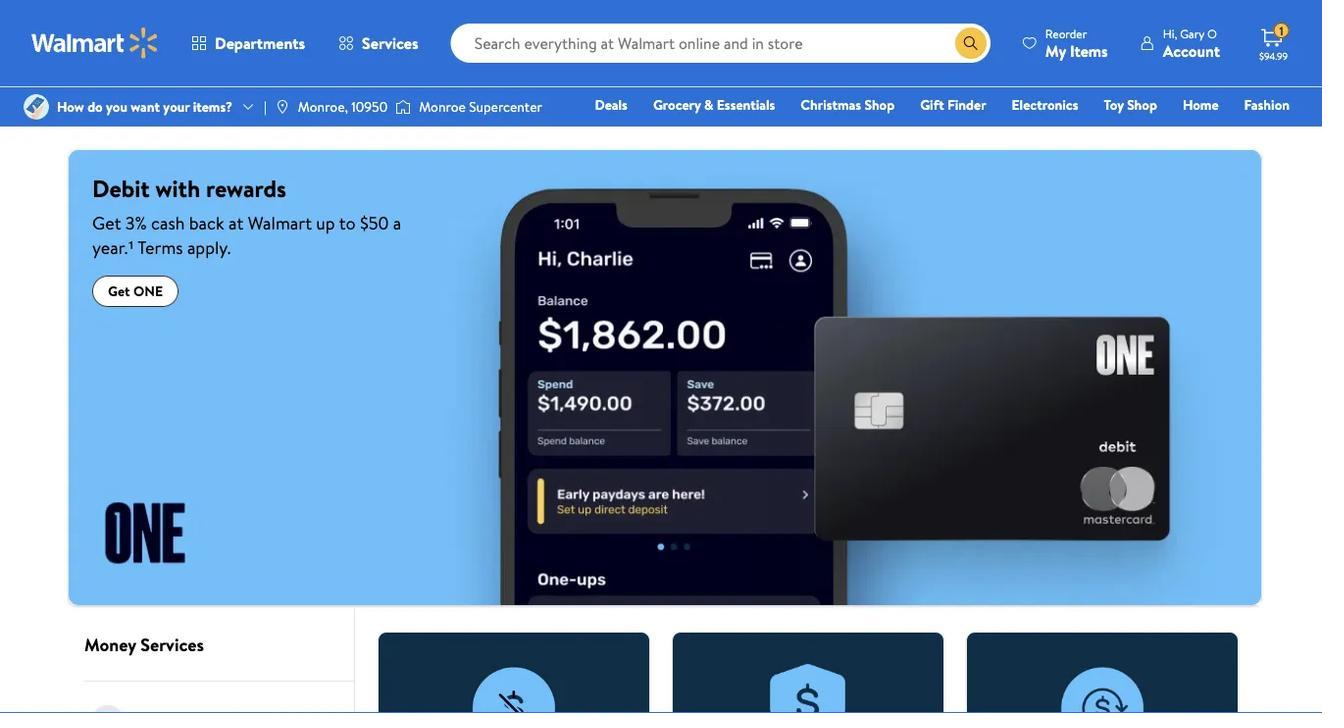 Task type: vqa. For each thing, say whether or not it's contained in the screenshot.
'Communications'
no



Task type: describe. For each thing, give the bounding box(es) containing it.
grocery
[[653, 95, 701, 114]]

grocery & essentials
[[653, 95, 775, 114]]

$50
[[360, 211, 389, 235]]

monroe, 10950
[[298, 97, 388, 116]]

1 list item from the left
[[367, 633, 661, 713]]

gift finder link
[[912, 94, 995, 115]]

one debit link
[[1131, 122, 1215, 143]]

home link
[[1174, 94, 1228, 115]]

get one
[[108, 282, 163, 301]]

my
[[1046, 40, 1066, 61]]

debit with rewards get 3% cash back at walmart up to $50 a year.¹ terms apply.
[[92, 172, 401, 260]]

3 list item from the left
[[955, 633, 1250, 713]]

christmas
[[801, 95, 861, 114]]

do
[[87, 97, 103, 116]]

one inside button
[[133, 282, 163, 301]]

10950
[[351, 97, 388, 116]]

terms
[[137, 235, 183, 260]]

shop for toy shop
[[1127, 95, 1157, 114]]

walmart+
[[1231, 123, 1290, 142]]

your
[[163, 97, 190, 116]]

supercenter
[[469, 97, 542, 116]]

deals
[[595, 95, 628, 114]]

gift finder
[[920, 95, 986, 114]]

gary
[[1180, 25, 1205, 42]]

account
[[1163, 40, 1220, 61]]

 image for how do you want your items?
[[24, 94, 49, 120]]

items
[[1070, 40, 1108, 61]]

deals link
[[586, 94, 637, 115]]

monroe,
[[298, 97, 348, 116]]

hi,
[[1163, 25, 1178, 42]]

electronics link
[[1003, 94, 1087, 115]]

&
[[704, 95, 714, 114]]

fashion
[[1244, 95, 1290, 114]]

to
[[339, 211, 356, 235]]

o
[[1207, 25, 1217, 42]]

walmart
[[248, 211, 312, 235]]

|
[[264, 97, 267, 116]]

shop for christmas shop
[[865, 95, 895, 114]]

toy shop
[[1104, 95, 1157, 114]]

year.¹
[[92, 235, 134, 260]]

search icon image
[[963, 35, 979, 51]]

reorder my items
[[1046, 25, 1108, 61]]

1 horizontal spatial one
[[1140, 123, 1169, 142]]

gift
[[920, 95, 944, 114]]

reorder
[[1046, 25, 1087, 42]]

featured image
[[88, 701, 128, 713]]

2 list item from the left
[[661, 633, 955, 713]]

back
[[189, 211, 224, 235]]

auto link
[[1001, 122, 1047, 143]]

no monthly fees superscript two. or minimum balances. get one. image
[[379, 633, 649, 713]]

 image for monroe supercenter
[[395, 97, 411, 117]]



Task type: locate. For each thing, give the bounding box(es) containing it.
how do you want your items?
[[57, 97, 233, 116]]

shop
[[865, 95, 895, 114], [1127, 95, 1157, 114]]

 image right 10950
[[395, 97, 411, 117]]

get inside debit with rewards get 3% cash back at walmart up to $50 a year.¹ terms apply.
[[92, 211, 121, 235]]

3%
[[125, 211, 147, 235]]

one down toy shop
[[1140, 123, 1169, 142]]

1 vertical spatial services
[[140, 633, 204, 657]]

services inside popup button
[[362, 32, 419, 54]]

get inside button
[[108, 282, 130, 301]]

0 vertical spatial debit
[[1172, 123, 1206, 142]]

5.00% apy superscript four on savings. with eligible deposits. boost savings. image
[[967, 633, 1238, 713]]

money services
[[84, 633, 204, 657]]

1 vertical spatial get
[[108, 282, 130, 301]]

electronics
[[1012, 95, 1079, 114]]

0 horizontal spatial shop
[[865, 95, 895, 114]]

toy
[[1104, 95, 1124, 114]]

up
[[316, 211, 335, 235]]

$94.99
[[1260, 49, 1288, 62]]

1 horizontal spatial debit
[[1172, 123, 1206, 142]]

0 horizontal spatial  image
[[24, 94, 49, 120]]

0 vertical spatial one
[[1140, 123, 1169, 142]]

registry
[[1064, 123, 1114, 142]]

0 horizontal spatial services
[[140, 633, 204, 657]]

at
[[229, 211, 244, 235]]

debit down home
[[1172, 123, 1206, 142]]

debit
[[1172, 123, 1206, 142], [92, 172, 150, 205]]

shop right christmas
[[865, 95, 895, 114]]

1 vertical spatial one
[[133, 282, 163, 301]]

1 horizontal spatial  image
[[395, 97, 411, 117]]

services button
[[322, 20, 435, 67]]

items?
[[193, 97, 233, 116]]

debit inside debit with rewards get 3% cash back at walmart up to $50 a year.¹ terms apply.
[[92, 172, 150, 205]]

get left 3%
[[92, 211, 121, 235]]

christmas shop link
[[792, 94, 904, 115]]

Search search field
[[451, 24, 991, 63]]

finder
[[948, 95, 986, 114]]

0 horizontal spatial one
[[133, 282, 163, 301]]

cash
[[151, 211, 185, 235]]

 image left how
[[24, 94, 49, 120]]

shop right "toy"
[[1127, 95, 1157, 114]]

0 vertical spatial get
[[92, 211, 121, 235]]

monroe
[[419, 97, 466, 116]]

1 horizontal spatial services
[[362, 32, 419, 54]]

one debit
[[1140, 123, 1206, 142]]

essentials
[[717, 95, 775, 114]]

want
[[131, 97, 160, 116]]

walmart image
[[31, 27, 159, 59]]

2 shop from the left
[[1127, 95, 1157, 114]]

get down year.¹
[[108, 282, 130, 301]]

services
[[362, 32, 419, 54], [140, 633, 204, 657]]

overdraft protection. you're covered up to two hundred dollars with direct deposit, fee-free. superscript three. get protected. image
[[673, 633, 944, 713]]

fashion auto
[[1009, 95, 1290, 142]]

departments
[[215, 32, 305, 54]]

debit inside one debit link
[[1172, 123, 1206, 142]]

get
[[92, 211, 121, 235], [108, 282, 130, 301]]

departments button
[[175, 20, 322, 67]]

list
[[367, 633, 1250, 713]]

one
[[1140, 123, 1169, 142], [133, 282, 163, 301]]

0 vertical spatial services
[[362, 32, 419, 54]]

1
[[1280, 22, 1284, 39]]

grocery & essentials link
[[644, 94, 784, 115]]

walmart+ link
[[1223, 122, 1299, 143]]

you
[[106, 97, 127, 116]]

Walmart Site-Wide search field
[[451, 24, 991, 63]]

debit up 3%
[[92, 172, 150, 205]]

how
[[57, 97, 84, 116]]

 image
[[24, 94, 49, 120], [395, 97, 411, 117]]

auto
[[1009, 123, 1039, 142]]

debit with rewards. get three percent cash back at walmart up to fifty dollars a year¹. terms apply. get one. image
[[69, 150, 1262, 605]]

services right 'money'
[[140, 633, 204, 657]]

rewards
[[206, 172, 286, 205]]

with
[[155, 172, 200, 205]]

0 horizontal spatial debit
[[92, 172, 150, 205]]

 image
[[275, 99, 290, 115]]

list item
[[367, 633, 661, 713], [661, 633, 955, 713], [955, 633, 1250, 713]]

money
[[84, 633, 136, 657]]

fashion link
[[1236, 94, 1299, 115]]

registry link
[[1055, 122, 1123, 143]]

hi, gary o account
[[1163, 25, 1220, 61]]

get one button
[[92, 276, 179, 307]]

toy shop link
[[1095, 94, 1166, 115]]

christmas shop
[[801, 95, 895, 114]]

1 horizontal spatial shop
[[1127, 95, 1157, 114]]

services up 10950
[[362, 32, 419, 54]]

apply.
[[187, 235, 231, 260]]

1 shop from the left
[[865, 95, 895, 114]]

a
[[393, 211, 401, 235]]

1 vertical spatial debit
[[92, 172, 150, 205]]

home
[[1183, 95, 1219, 114]]

monroe supercenter
[[419, 97, 542, 116]]

one down terms
[[133, 282, 163, 301]]



